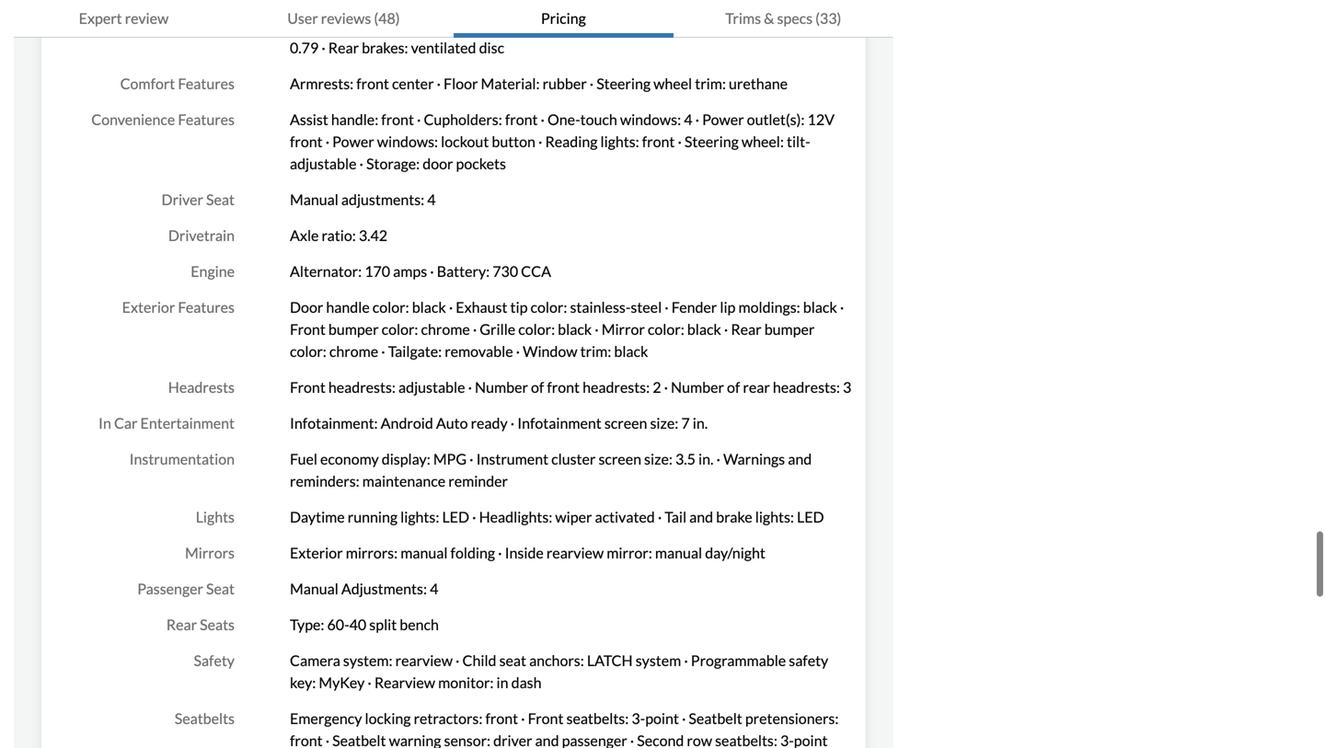 Task type: locate. For each thing, give the bounding box(es) containing it.
exhaust
[[456, 298, 508, 316]]

brakes: down (48)
[[362, 39, 408, 57]]

headrests: left 2
[[583, 378, 650, 396]]

drivetrain
[[168, 227, 235, 244]]

ratio:
[[322, 227, 356, 244]]

cluster
[[551, 450, 596, 468]]

1.18
[[333, 17, 362, 35]]

manual for manual adjustments: 4
[[290, 580, 339, 598]]

2 vertical spatial 4
[[430, 580, 438, 598]]

front
[[356, 75, 389, 93], [381, 111, 414, 128], [505, 111, 538, 128], [290, 133, 323, 151], [642, 133, 675, 151], [547, 378, 580, 396], [485, 710, 518, 728], [290, 732, 323, 748]]

0 vertical spatial 4
[[684, 111, 693, 128]]

· up folding
[[472, 508, 476, 526]]

seatbelts
[[175, 710, 235, 728]]

0 horizontal spatial disc
[[479, 39, 504, 57]]

power down "handle:"
[[332, 133, 374, 151]]

reminders:
[[290, 472, 360, 490]]

camera system: rearview · child seat anchors: latch system · programmable safety key: mykey · rearview monitor: in dash
[[290, 652, 829, 692]]

0 vertical spatial windows:
[[620, 111, 681, 128]]

user
[[287, 9, 318, 27]]

wheel left the urethane
[[654, 75, 692, 93]]

0 vertical spatial wheel
[[337, 0, 376, 13]]

1 vertical spatial seatbelt
[[332, 732, 386, 748]]

rear
[[563, 17, 593, 35], [739, 17, 769, 35], [328, 39, 359, 57], [731, 320, 762, 338], [166, 616, 197, 634]]

rear down "1.18"
[[328, 39, 359, 57]]

1 horizontal spatial lights:
[[601, 133, 639, 151]]

ventilated
[[460, 17, 525, 35], [411, 39, 476, 57]]

1 vertical spatial windows:
[[377, 133, 438, 151]]

mirror:
[[607, 544, 652, 562]]

tip
[[510, 298, 528, 316]]

diameter: up 14.2
[[660, 0, 722, 13]]

1 horizontal spatial led
[[797, 508, 824, 526]]

1 horizontal spatial adjustable
[[399, 378, 465, 396]]

ventilated down "hill"
[[460, 17, 525, 35]]

0 vertical spatial rearview
[[547, 544, 604, 562]]

1 horizontal spatial seatbelt
[[689, 710, 742, 728]]

trim: down mirror
[[580, 342, 611, 360]]

seat
[[206, 191, 235, 209], [206, 580, 235, 598]]

0 vertical spatial and
[[788, 450, 812, 468]]

0 vertical spatial trim:
[[695, 75, 726, 93]]

lights: down maintenance
[[400, 508, 439, 526]]

adjustable down assist
[[290, 155, 357, 173]]

front up driver at the left of page
[[485, 710, 518, 728]]

0 horizontal spatial steering
[[597, 75, 651, 93]]

fender
[[672, 298, 717, 316]]

size: inside fuel economy display: mpg · instrument cluster screen size: 3.5 in. · warnings and reminders: maintenance reminder
[[644, 450, 673, 468]]

anchors:
[[529, 652, 584, 670]]

0 horizontal spatial 3-
[[632, 710, 645, 728]]

expert review
[[79, 9, 169, 27]]

2 of from the left
[[727, 378, 740, 396]]

· down removable
[[468, 378, 472, 396]]

4 left "outlet(s):"
[[684, 111, 693, 128]]

2 vertical spatial and
[[535, 732, 559, 748]]

number up 7
[[671, 378, 724, 396]]

windows: up storage:
[[377, 133, 438, 151]]

1 vertical spatial trim:
[[580, 342, 611, 360]]

1 horizontal spatial trim:
[[695, 75, 726, 93]]

0 horizontal spatial trim:
[[580, 342, 611, 360]]

in car entertainment
[[99, 414, 235, 432]]

rear down "assist"
[[563, 17, 593, 35]]

and inside fuel economy display: mpg · instrument cluster screen size: 3.5 in. · warnings and reminders: maintenance reminder
[[788, 450, 812, 468]]

2 horizontal spatial lights:
[[755, 508, 794, 526]]

front down door
[[290, 320, 326, 338]]

4
[[684, 111, 693, 128], [427, 191, 436, 209], [430, 580, 438, 598]]

0 vertical spatial manual
[[290, 191, 339, 209]]

rearview down wiper
[[547, 544, 604, 562]]

1 vertical spatial in.
[[699, 450, 714, 468]]

size:
[[650, 414, 679, 432], [644, 450, 673, 468]]

diameter: left 14.2
[[635, 17, 697, 35]]

1 of from the left
[[531, 378, 544, 396]]

and right the tail
[[689, 508, 713, 526]]

3 features from the top
[[178, 298, 235, 316]]

0 horizontal spatial adjustable
[[290, 155, 357, 173]]

1 horizontal spatial brakes:
[[410, 17, 457, 35]]

4 up bench
[[430, 580, 438, 598]]

1 horizontal spatial bumper
[[765, 320, 815, 338]]

0 vertical spatial screen
[[605, 414, 647, 432]]

exterior for exterior features
[[122, 298, 175, 316]]

1 horizontal spatial wheel
[[654, 75, 692, 93]]

passenger
[[137, 580, 203, 598]]

730
[[493, 262, 518, 280]]

3
[[843, 378, 852, 396]]

features up "convenience features"
[[178, 75, 235, 93]]

1 headrests: from the left
[[328, 378, 396, 396]]

1 vertical spatial seatbelts:
[[715, 732, 778, 748]]

2 horizontal spatial headrests:
[[773, 378, 840, 396]]

· down assist
[[326, 133, 330, 151]]

tab list containing expert review
[[14, 0, 893, 38]]

0 vertical spatial seat
[[206, 191, 235, 209]]

rearview inside camera system: rearview · child seat anchors: latch system · programmable safety key: mykey · rearview monitor: in dash
[[395, 652, 453, 670]]

·
[[379, 0, 383, 13], [576, 0, 580, 13], [757, 0, 761, 13], [365, 17, 369, 35], [556, 17, 560, 35], [732, 17, 736, 35], [321, 39, 326, 57], [437, 75, 441, 93], [590, 75, 594, 93], [417, 111, 421, 128], [541, 111, 545, 128], [695, 111, 699, 128], [326, 133, 330, 151], [538, 133, 542, 151], [678, 133, 682, 151], [359, 155, 363, 173], [430, 262, 434, 280], [449, 298, 453, 316], [665, 298, 669, 316], [840, 298, 844, 316], [473, 320, 477, 338], [595, 320, 599, 338], [724, 320, 728, 338], [381, 342, 385, 360], [516, 342, 520, 360], [468, 378, 472, 396], [664, 378, 668, 396], [511, 414, 515, 432], [470, 450, 474, 468], [716, 450, 721, 468], [472, 508, 476, 526], [658, 508, 662, 526], [498, 544, 502, 562], [456, 652, 460, 670], [684, 652, 688, 670], [368, 674, 372, 692], [521, 710, 525, 728], [682, 710, 686, 728], [326, 732, 330, 748], [630, 732, 634, 748]]

front right reading
[[642, 133, 675, 151]]

· right "moldings:"
[[840, 298, 844, 316]]

2 horizontal spatial and
[[788, 450, 812, 468]]

0.79
[[290, 39, 319, 57]]

exterior down daytime at the left
[[290, 544, 343, 562]]

reviews
[[321, 9, 371, 27]]

1 vertical spatial wheel
[[654, 75, 692, 93]]

seatbelts: up passenger
[[566, 710, 629, 728]]

60-
[[327, 616, 349, 634]]

1 horizontal spatial windows:
[[620, 111, 681, 128]]

1 horizontal spatial 3-
[[780, 732, 794, 748]]

exterior
[[122, 298, 175, 316], [290, 544, 343, 562]]

in. right 3.5
[[699, 450, 714, 468]]

bumper down "moldings:"
[[765, 320, 815, 338]]

1 vertical spatial rearview
[[395, 652, 453, 670]]

1 horizontal spatial of
[[727, 378, 740, 396]]

expert review tab
[[14, 0, 234, 38]]

manual up axle
[[290, 191, 339, 209]]

0 vertical spatial steering
[[597, 75, 651, 93]]

3- down pretensioners: on the bottom of page
[[780, 732, 794, 748]]

front headrests: adjustable · number of front headrests: 2 · number of rear headrests: 3
[[290, 378, 852, 396]]

1 vertical spatial and
[[689, 508, 713, 526]]

seatbelt
[[689, 710, 742, 728], [332, 732, 386, 748]]

retractors:
[[414, 710, 483, 728]]

color: right tip
[[531, 298, 567, 316]]

0 horizontal spatial exterior
[[122, 298, 175, 316]]

1 horizontal spatial headrests:
[[583, 378, 650, 396]]

1 vertical spatial brakes:
[[362, 39, 408, 57]]

0 horizontal spatial and
[[535, 732, 559, 748]]

exterior down drivetrain
[[122, 298, 175, 316]]

rear left seats
[[166, 616, 197, 634]]

1 horizontal spatial rearview
[[547, 544, 604, 562]]

disc down "assist"
[[528, 17, 553, 35]]

door handle color: black · exhaust tip color: stainless-steel · fender lip moldings: black · front bumper color: chrome · grille color: black · mirror color: black · rear bumper color: chrome · tailgate: removable · window trim: black
[[290, 298, 844, 360]]

4 for manual adjustments: 4
[[427, 191, 436, 209]]

wheel
[[337, 0, 376, 13], [654, 75, 692, 93]]

ventilated up floor
[[411, 39, 476, 57]]

1 vertical spatial manual
[[290, 580, 339, 598]]

1 vertical spatial chrome
[[329, 342, 378, 360]]

· left storage:
[[359, 155, 363, 173]]

number
[[475, 378, 528, 396], [671, 378, 724, 396]]

split
[[369, 616, 397, 634]]

· left "outlet(s):"
[[695, 111, 699, 128]]

folding
[[451, 544, 495, 562]]

trim:
[[695, 75, 726, 93], [580, 342, 611, 360]]

front down center
[[381, 111, 414, 128]]

1 features from the top
[[178, 75, 235, 93]]

width: right & at right top
[[811, 17, 852, 35]]

features down engine
[[178, 298, 235, 316]]

of left rear
[[727, 378, 740, 396]]

2 led from the left
[[797, 508, 824, 526]]

0 vertical spatial in.
[[693, 414, 708, 432]]

programmable
[[691, 652, 786, 670]]

0 vertical spatial disc
[[528, 17, 553, 35]]

steering up touch
[[597, 75, 651, 93]]

safety
[[194, 652, 235, 670]]

0 vertical spatial power
[[702, 111, 744, 128]]

0 horizontal spatial bumper
[[328, 320, 379, 338]]

0 vertical spatial seatbelts:
[[566, 710, 629, 728]]

and
[[788, 450, 812, 468], [689, 508, 713, 526], [535, 732, 559, 748]]

1 vertical spatial seat
[[206, 580, 235, 598]]

activated
[[595, 508, 655, 526]]

rear down 13.6
[[739, 17, 769, 35]]

1 horizontal spatial power
[[702, 111, 744, 128]]

2 features from the top
[[178, 111, 235, 128]]

· right amps on the left of the page
[[430, 262, 434, 280]]

1 vertical spatial size:
[[644, 450, 673, 468]]

braking
[[386, 0, 436, 13]]

1 seat from the top
[[206, 191, 235, 209]]

driver seat
[[162, 191, 235, 209]]

size: left 3.5
[[644, 450, 673, 468]]

hill
[[481, 0, 500, 13]]

features
[[178, 75, 235, 93], [178, 111, 235, 128], [178, 298, 235, 316]]

and inside emergency locking retractors: front · front seatbelts: 3-point · seatbelt pretensioners: front · seatbelt warning sensor: driver and passenger · second row seatbelts: 3-point
[[535, 732, 559, 748]]

user reviews (48) tab
[[234, 0, 454, 38]]

features down the comfort features
[[178, 111, 235, 128]]

diameter:
[[660, 0, 722, 13], [635, 17, 697, 35]]

0 vertical spatial exterior
[[122, 298, 175, 316]]

0 horizontal spatial rearview
[[395, 652, 453, 670]]

and right warnings
[[788, 450, 812, 468]]

0 horizontal spatial width:
[[290, 17, 331, 35]]

0 horizontal spatial point
[[645, 710, 679, 728]]

13.6
[[725, 0, 754, 13]]

40
[[349, 616, 366, 634]]

front
[[583, 0, 618, 13], [764, 0, 799, 13], [372, 17, 408, 35], [290, 320, 326, 338], [290, 378, 326, 396], [528, 710, 564, 728]]

stainless-
[[570, 298, 631, 316]]

0 vertical spatial ventilated
[[460, 17, 525, 35]]

material:
[[481, 75, 540, 93]]

seat for driver seat
[[206, 191, 235, 209]]

engine
[[191, 262, 235, 280]]

2 manual from the top
[[290, 580, 339, 598]]

adjustable down tailgate:
[[399, 378, 465, 396]]

point down pretensioners: on the bottom of page
[[794, 732, 828, 748]]

width: down abs:
[[290, 17, 331, 35]]

1 vertical spatial 4
[[427, 191, 436, 209]]

1 vertical spatial screen
[[599, 450, 641, 468]]

axle ratio: 3.42
[[290, 227, 388, 244]]

bumper
[[328, 320, 379, 338], [765, 320, 815, 338]]

0 horizontal spatial seatbelt
[[332, 732, 386, 748]]

seatbelts:
[[566, 710, 629, 728], [715, 732, 778, 748]]

0 horizontal spatial headrests:
[[328, 378, 396, 396]]

rearview
[[547, 544, 604, 562], [395, 652, 453, 670]]

1 horizontal spatial number
[[671, 378, 724, 396]]

0 vertical spatial chrome
[[421, 320, 470, 338]]

windows: right touch
[[620, 111, 681, 128]]

dash
[[511, 674, 542, 692]]

1 vertical spatial steering
[[685, 133, 739, 151]]

tab list
[[14, 0, 893, 38]]

0 horizontal spatial number
[[475, 378, 528, 396]]

0 horizontal spatial wheel
[[337, 0, 376, 13]]

1 horizontal spatial width:
[[811, 17, 852, 35]]

tailgate:
[[388, 342, 442, 360]]

· up removable
[[473, 320, 477, 338]]

2 vertical spatial features
[[178, 298, 235, 316]]

brakes: down braking
[[410, 17, 457, 35]]

1 horizontal spatial point
[[794, 732, 828, 748]]

3.42
[[359, 227, 388, 244]]

manual down the tail
[[655, 544, 702, 562]]

0 horizontal spatial lights:
[[400, 508, 439, 526]]

1 horizontal spatial exterior
[[290, 544, 343, 562]]

front up "infotainment:" in the left of the page
[[290, 378, 326, 396]]

0 horizontal spatial led
[[442, 508, 469, 526]]

color: down 170
[[373, 298, 409, 316]]

0 vertical spatial 3-
[[632, 710, 645, 728]]

· left inside
[[498, 544, 502, 562]]

tail
[[665, 508, 687, 526]]

1 manual from the top
[[290, 191, 339, 209]]

1 vertical spatial point
[[794, 732, 828, 748]]

trim: left the urethane
[[695, 75, 726, 93]]

chrome
[[421, 320, 470, 338], [329, 342, 378, 360]]

headrests: up "infotainment:" in the left of the page
[[328, 378, 396, 396]]

center
[[392, 75, 434, 93]]

camera
[[290, 652, 340, 670]]

1 vertical spatial features
[[178, 111, 235, 128]]

seatbelt up row
[[689, 710, 742, 728]]

of down window
[[531, 378, 544, 396]]

1 horizontal spatial chrome
[[421, 320, 470, 338]]

0 horizontal spatial windows:
[[377, 133, 438, 151]]

point
[[645, 710, 679, 728], [794, 732, 828, 748]]

1 horizontal spatial manual
[[655, 544, 702, 562]]

seat right driver
[[206, 191, 235, 209]]

0 vertical spatial features
[[178, 75, 235, 93]]

infotainment
[[517, 414, 602, 432]]

· down system:
[[368, 674, 372, 692]]

features for comfort features
[[178, 75, 235, 93]]

size: left 7
[[650, 414, 679, 432]]

emergency locking retractors: front · front seatbelts: 3-point · seatbelt pretensioners: front · seatbelt warning sensor: driver and passenger · second row seatbelts: 3-point
[[290, 710, 839, 748]]

4-
[[324, 0, 337, 13]]

0 horizontal spatial of
[[531, 378, 544, 396]]

1 horizontal spatial and
[[689, 508, 713, 526]]

exterior mirrors: manual folding · inside rearview mirror: manual day/night
[[290, 544, 766, 562]]

2 seat from the top
[[206, 580, 235, 598]]

lights: down touch
[[601, 133, 639, 151]]

wheel up "1.18"
[[337, 0, 376, 13]]

4 down door at the left of the page
[[427, 191, 436, 209]]

storage:
[[366, 155, 420, 173]]

daytime running lights: led · headlights: wiper activated · tail and brake lights: led
[[290, 508, 824, 526]]

1 vertical spatial exterior
[[290, 544, 343, 562]]

black right "moldings:"
[[803, 298, 837, 316]]

1 horizontal spatial steering
[[685, 133, 739, 151]]

1 vertical spatial adjustable
[[399, 378, 465, 396]]

0 vertical spatial adjustable
[[290, 155, 357, 173]]

0 horizontal spatial manual
[[401, 544, 448, 562]]

chrome up tailgate:
[[421, 320, 470, 338]]

0 horizontal spatial chrome
[[329, 342, 378, 360]]

2 width: from the left
[[811, 17, 852, 35]]

bench
[[400, 616, 439, 634]]



Task type: describe. For each thing, give the bounding box(es) containing it.
mirror
[[602, 320, 645, 338]]

outlet(s):
[[747, 111, 805, 128]]

· left braking
[[379, 0, 383, 13]]

instrument
[[476, 450, 549, 468]]

· left child
[[456, 652, 460, 670]]

· right mpg
[[470, 450, 474, 468]]

user reviews (48)
[[287, 9, 400, 27]]

display:
[[382, 450, 430, 468]]

driver
[[162, 191, 203, 209]]

· left & at right top
[[757, 0, 761, 13]]

instrumentation
[[129, 450, 235, 468]]

headlights:
[[479, 508, 552, 526]]

trim: inside door handle color: black · exhaust tip color: stainless-steel · fender lip moldings: black · front bumper color: chrome · grille color: black · mirror color: black · rear bumper color: chrome · tailgate: removable · window trim: black
[[580, 342, 611, 360]]

· down center
[[417, 111, 421, 128]]

review
[[125, 9, 169, 27]]

infotainment: android auto ready · infotainment screen size: 7 in.
[[290, 414, 708, 432]]

row
[[687, 732, 712, 748]]

· left the tail
[[658, 508, 662, 526]]

start
[[503, 0, 534, 13]]

in. inside fuel economy display: mpg · instrument cluster screen size: 3.5 in. · warnings and reminders: maintenance reminder
[[699, 450, 714, 468]]

manual adjustments: 4
[[290, 580, 438, 598]]

door
[[423, 155, 453, 173]]

auto
[[436, 414, 468, 432]]

sensor:
[[444, 732, 491, 748]]

· right 2
[[664, 378, 668, 396]]

· left second
[[630, 732, 634, 748]]

· down emergency
[[326, 732, 330, 748]]

tilt-
[[787, 133, 811, 151]]

trims & specs (33)
[[725, 9, 841, 27]]

armrests: front center · floor material: rubber · steering wheel trim: urethane
[[290, 75, 788, 93]]

door
[[290, 298, 323, 316]]

1 bumper from the left
[[328, 320, 379, 338]]

seats
[[200, 616, 235, 634]]

safety
[[789, 652, 829, 670]]

14.2
[[700, 17, 729, 35]]

color: up tailgate:
[[382, 320, 418, 338]]

pretensioners:
[[745, 710, 839, 728]]

0 vertical spatial diameter:
[[660, 0, 722, 13]]

· left tailgate:
[[381, 342, 385, 360]]

0 horizontal spatial brakes:
[[362, 39, 408, 57]]

· right system
[[684, 652, 688, 670]]

1 width: from the left
[[290, 17, 331, 35]]

seat
[[499, 652, 526, 670]]

screen inside fuel economy display: mpg · instrument cluster screen size: 3.5 in. · warnings and reminders: maintenance reminder
[[599, 450, 641, 468]]

(33)
[[816, 9, 841, 27]]

0 horizontal spatial power
[[332, 133, 374, 151]]

· down "assist"
[[556, 17, 560, 35]]

0 vertical spatial seatbelt
[[689, 710, 742, 728]]

2 headrests: from the left
[[583, 378, 650, 396]]

7
[[681, 414, 690, 432]]

3.5
[[676, 450, 696, 468]]

mykey
[[319, 674, 365, 692]]

trims & specs (33) tab
[[673, 0, 893, 38]]

1 vertical spatial diameter:
[[635, 17, 697, 35]]

front right trims at the right of the page
[[764, 0, 799, 13]]

front up "handle:"
[[356, 75, 389, 93]]

in
[[99, 414, 111, 432]]

wheel inside abs: 4-wheel · braking assist: hill start assist · front brake diameter: 13.6 · front brake width: 1.18 · front brakes: ventilated disc · rear brake diameter: 14.2 · rear brake width: 0.79 · rear brakes: ventilated disc
[[337, 0, 376, 13]]

manual for manual adjustments: 4
[[290, 191, 339, 209]]

wiper
[[555, 508, 592, 526]]

1 vertical spatial disc
[[479, 39, 504, 57]]

moldings:
[[739, 298, 800, 316]]

· right 3.5
[[716, 450, 721, 468]]

2 number from the left
[[671, 378, 724, 396]]

1 number from the left
[[475, 378, 528, 396]]

assist
[[537, 0, 573, 13]]

4 for manual adjustments: 4
[[430, 580, 438, 598]]

adjustable inside assist handle: front · cupholders: front · one-touch windows: 4 · power outlet(s): 12v front · power windows: lockout button · reading lights: front · steering wheel: tilt- adjustable · storage: door pockets
[[290, 155, 357, 173]]

· down the "stainless-" at the top
[[595, 320, 599, 338]]

seat for passenger seat
[[206, 580, 235, 598]]

monitor:
[[438, 674, 494, 692]]

entertainment
[[140, 414, 235, 432]]

front down braking
[[372, 17, 408, 35]]

exterior for exterior mirrors: manual folding · inside rearview mirror: manual day/night
[[290, 544, 343, 562]]

convenience
[[91, 111, 175, 128]]

comfort
[[120, 75, 175, 93]]

pockets
[[456, 155, 506, 173]]

front up the 'button'
[[505, 111, 538, 128]]

color: up window
[[518, 320, 555, 338]]

front inside emergency locking retractors: front · front seatbelts: 3-point · seatbelt pretensioners: front · seatbelt warning sensor: driver and passenger · second row seatbelts: 3-point
[[528, 710, 564, 728]]

amps
[[393, 262, 427, 280]]

(48)
[[374, 9, 400, 27]]

· right rubber
[[590, 75, 594, 93]]

grille
[[480, 320, 516, 338]]

2 manual from the left
[[655, 544, 702, 562]]

car
[[114, 414, 138, 432]]

· down lip
[[724, 320, 728, 338]]

day/night
[[705, 544, 766, 562]]

rear inside door handle color: black · exhaust tip color: stainless-steel · fender lip moldings: black · front bumper color: chrome · grille color: black · mirror color: black · rear bumper color: chrome · tailgate: removable · window trim: black
[[731, 320, 762, 338]]

color: down door
[[290, 342, 327, 360]]

driver
[[493, 732, 532, 748]]

black down fender
[[687, 320, 721, 338]]

features for exterior features
[[178, 298, 235, 316]]

type:
[[290, 616, 324, 634]]

front up infotainment
[[547, 378, 580, 396]]

passenger seat
[[137, 580, 235, 598]]

assist handle: front · cupholders: front · one-touch windows: 4 · power outlet(s): 12v front · power windows: lockout button · reading lights: front · steering wheel: tilt- adjustable · storage: door pockets
[[290, 111, 835, 173]]

warning
[[389, 732, 441, 748]]

1 led from the left
[[442, 508, 469, 526]]

· right 14.2
[[732, 17, 736, 35]]

· left exhaust
[[449, 298, 453, 316]]

0 vertical spatial point
[[645, 710, 679, 728]]

4 inside assist handle: front · cupholders: front · one-touch windows: 4 · power outlet(s): 12v front · power windows: lockout button · reading lights: front · steering wheel: tilt- adjustable · storage: door pockets
[[684, 111, 693, 128]]

fuel economy display: mpg · instrument cluster screen size: 3.5 in. · warnings and reminders: maintenance reminder
[[290, 450, 812, 490]]

front right "assist"
[[583, 0, 618, 13]]

1 manual from the left
[[401, 544, 448, 562]]

assist
[[290, 111, 328, 128]]

· left 'wheel:'
[[678, 133, 682, 151]]

features for convenience features
[[178, 111, 235, 128]]

inside
[[505, 544, 544, 562]]

3 headrests: from the left
[[773, 378, 840, 396]]

economy
[[320, 450, 379, 468]]

1 horizontal spatial seatbelts:
[[715, 732, 778, 748]]

· left floor
[[437, 75, 441, 93]]

1 vertical spatial 3-
[[780, 732, 794, 748]]

manual adjustments: 4
[[290, 191, 436, 209]]

adjustments:
[[341, 580, 427, 598]]

· right ready
[[511, 414, 515, 432]]

front down assist
[[290, 133, 323, 151]]

1 vertical spatial ventilated
[[411, 39, 476, 57]]

system
[[636, 652, 681, 670]]

urethane
[[729, 75, 788, 93]]

· left window
[[516, 342, 520, 360]]

pricing
[[541, 9, 586, 27]]

2 bumper from the left
[[765, 320, 815, 338]]

wheel:
[[742, 133, 784, 151]]

comfort features
[[120, 75, 235, 93]]

· right "1.18"
[[365, 17, 369, 35]]

specs
[[777, 9, 813, 27]]

0 horizontal spatial seatbelts:
[[566, 710, 629, 728]]

lip
[[720, 298, 736, 316]]

· right "assist"
[[576, 0, 580, 13]]

rubber
[[543, 75, 587, 93]]

reminder
[[448, 472, 508, 490]]

0 vertical spatial size:
[[650, 414, 679, 432]]

steering inside assist handle: front · cupholders: front · one-touch windows: 4 · power outlet(s): 12v front · power windows: lockout button · reading lights: front · steering wheel: tilt- adjustable · storage: door pockets
[[685, 133, 739, 151]]

maintenance
[[362, 472, 446, 490]]

black up window
[[558, 320, 592, 338]]

system:
[[343, 652, 393, 670]]

front inside door handle color: black · exhaust tip color: stainless-steel · fender lip moldings: black · front bumper color: chrome · grille color: black · mirror color: black · rear bumper color: chrome · tailgate: removable · window trim: black
[[290, 320, 326, 338]]

black down mirror
[[614, 342, 648, 360]]

rear seats
[[166, 616, 235, 634]]

· right "steel"
[[665, 298, 669, 316]]

handle
[[326, 298, 370, 316]]

type: 60-40 split bench
[[290, 616, 439, 634]]

color: down "steel"
[[648, 320, 684, 338]]

12v
[[808, 111, 835, 128]]

floor
[[444, 75, 478, 93]]

front down emergency
[[290, 732, 323, 748]]

button
[[492, 133, 536, 151]]

lights: inside assist handle: front · cupholders: front · one-touch windows: 4 · power outlet(s): 12v front · power windows: lockout button · reading lights: front · steering wheel: tilt- adjustable · storage: door pockets
[[601, 133, 639, 151]]

rearview
[[374, 674, 435, 692]]

0 vertical spatial brakes:
[[410, 17, 457, 35]]

running
[[348, 508, 398, 526]]

in
[[497, 674, 509, 692]]

· up driver at the left of page
[[521, 710, 525, 728]]

· right 0.79
[[321, 39, 326, 57]]

fuel
[[290, 450, 317, 468]]

· left one-
[[541, 111, 545, 128]]

· up second
[[682, 710, 686, 728]]

rear
[[743, 378, 770, 396]]

· right the 'button'
[[538, 133, 542, 151]]

android
[[381, 414, 433, 432]]

pricing tab
[[454, 0, 673, 38]]

assist:
[[439, 0, 478, 13]]

latch
[[587, 652, 633, 670]]

black down alternator: 170 amps · battery: 730 cca on the top left
[[412, 298, 446, 316]]

removable
[[445, 342, 513, 360]]

1 horizontal spatial disc
[[528, 17, 553, 35]]

abs:
[[290, 0, 321, 13]]



Task type: vqa. For each thing, say whether or not it's contained in the screenshot.
headrests:
yes



